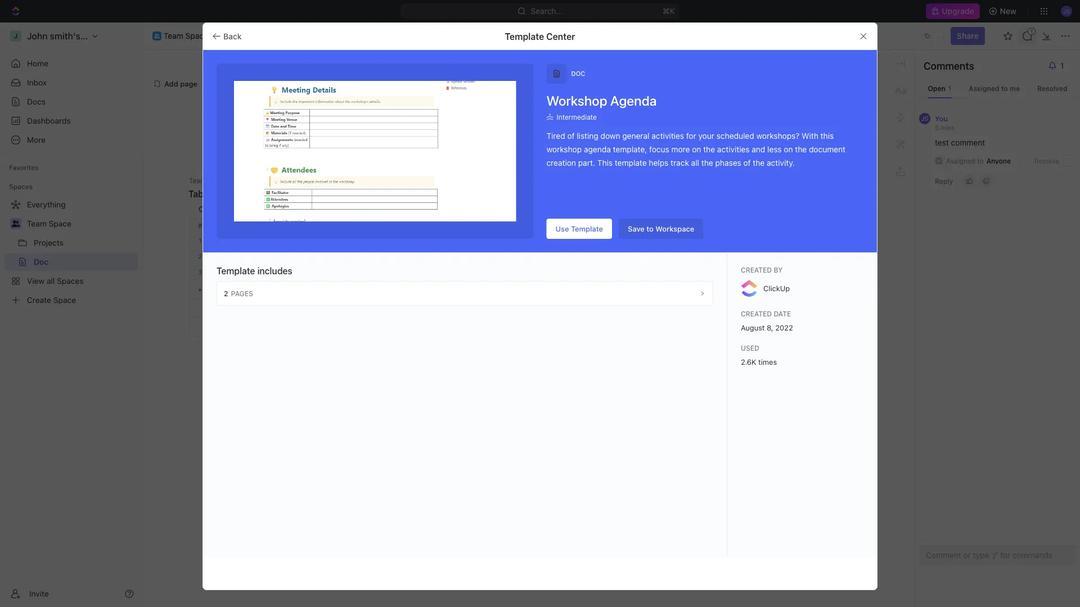 Task type: describe. For each thing, give the bounding box(es) containing it.
press space to select this row. row containing task 1
[[212, 233, 774, 250]]

the down your
[[704, 145, 715, 154]]

2 inside press space to select this row. row
[[233, 252, 237, 261]]

updated:
[[378, 132, 412, 141]]

clickup
[[764, 284, 790, 293]]

template center
[[505, 31, 575, 42]]

press space to select this row. row containing task 2
[[212, 249, 774, 266]]

last
[[360, 132, 376, 141]]

workspace
[[656, 225, 695, 233]]

1 vertical spatial activities
[[717, 145, 750, 154]]

1 comment
[[334, 78, 374, 87]]

workshop
[[547, 145, 582, 154]]

1 on from the left
[[692, 145, 701, 154]]

2 horizontal spatial template
[[571, 225, 603, 233]]

you 5 mins
[[935, 114, 955, 131]]

resolved
[[1038, 84, 1068, 92]]

/
[[263, 177, 265, 185]]

pm
[[468, 132, 480, 141]]

Search tasks... text field
[[209, 202, 303, 218]]

set priority element for task 1
[[660, 234, 677, 250]]

1 vertical spatial untitled
[[322, 92, 405, 118]]

phases
[[715, 158, 741, 168]]

press space to select this row. row containing 3
[[189, 264, 212, 280]]

user group image
[[154, 34, 160, 38]]

set priority element for task 3
[[660, 265, 677, 282]]

scheduled
[[717, 131, 754, 141]]

open
[[928, 84, 946, 92]]

dashboards
[[27, 116, 71, 125]]

john smith
[[328, 237, 363, 245]]

2 on from the left
[[784, 145, 793, 154]]

john
[[328, 237, 343, 245]]

projects
[[235, 177, 261, 185]]

mins
[[941, 124, 955, 131]]

space for user group icon
[[185, 31, 208, 41]]

progress
[[452, 238, 485, 245]]

template includes
[[217, 266, 293, 277]]

less
[[768, 145, 782, 154]]

focus
[[649, 145, 669, 154]]

down
[[601, 131, 620, 141]]

set priority image for 2
[[660, 249, 677, 266]]

activity.
[[767, 158, 795, 168]]

created for created by
[[741, 266, 772, 274]]

your
[[699, 131, 715, 141]]

back button
[[208, 27, 248, 45]]

upgrade
[[942, 6, 974, 16]]

created by
[[741, 266, 783, 274]]

template for template center
[[505, 31, 544, 42]]

reply
[[935, 177, 953, 185]]

assigned for assigned to me
[[969, 84, 1000, 92]]

team space link for user group image
[[27, 215, 136, 233]]

set priority image
[[660, 265, 677, 282]]

add
[[164, 80, 178, 88]]

4:34
[[448, 132, 466, 141]]

save to workspace
[[628, 225, 695, 233]]

1 vertical spatial space
[[208, 177, 228, 185]]

to for assigned to
[[978, 157, 984, 165]]

to for save to workspace
[[647, 225, 654, 233]]

for
[[686, 131, 696, 141]]

template,
[[613, 145, 647, 154]]

save
[[628, 225, 645, 233]]

1 2 3
[[198, 237, 202, 276]]

use
[[556, 225, 569, 233]]

3 row group from the left
[[832, 233, 860, 300]]

in
[[443, 238, 450, 245]]

table
[[189, 189, 211, 199]]

with
[[802, 131, 819, 141]]

created date august 8, 2022
[[741, 310, 793, 332]]

dashboards link
[[5, 112, 138, 130]]

template for template includes
[[217, 266, 255, 277]]

created for created date august 8, 2022
[[741, 310, 772, 318]]

press space to select this row. row containing task 3
[[212, 264, 774, 282]]

home link
[[5, 55, 138, 73]]

tasks...
[[233, 206, 256, 214]]

favorites button
[[5, 161, 43, 174]]

template
[[615, 158, 647, 168]]

tired
[[547, 131, 565, 141]]

js
[[921, 115, 929, 122]]

team space link for user group icon
[[164, 31, 208, 41]]

add page
[[164, 80, 198, 88]]

space for user group image
[[49, 219, 71, 228]]

press space to select this row. row containing 2
[[189, 249, 212, 264]]

1 for 1 2 3
[[199, 237, 202, 244]]

assigned to
[[946, 157, 984, 165]]

used
[[741, 344, 760, 352]]

includes
[[257, 266, 293, 277]]

task 3
[[216, 268, 238, 277]]

new for new task
[[204, 286, 217, 293]]

0 vertical spatial activities
[[652, 131, 684, 141]]

tired of listing down general activities for your scheduled workshops? with this workshop agenda template, focus more on the activities and less on the document creation part. this template helps track all the phases of the activity.
[[547, 131, 846, 168]]

2 horizontal spatial team
[[189, 177, 206, 185]]

to do
[[443, 253, 463, 261]]

team for user group icon
[[164, 31, 183, 41]]

this
[[821, 131, 834, 141]]

all
[[691, 158, 699, 168]]

new button
[[985, 2, 1024, 20]]

⌘k
[[663, 6, 675, 16]]

set priority image for 1
[[660, 234, 677, 250]]

back
[[223, 32, 242, 41]]

comment for 1 comment
[[340, 78, 374, 87]]

task for task 3
[[216, 268, 231, 277]]

agenda
[[610, 93, 657, 109]]

set priority element for task 2
[[660, 249, 677, 266]]

resolve
[[1035, 157, 1060, 165]]

task for task 1
[[216, 237, 231, 245]]

new task
[[204, 286, 232, 293]]

1 inside press space to select this row. row
[[233, 237, 236, 245]]

smith
[[345, 237, 363, 245]]

assigned for assigned to
[[946, 157, 976, 165]]

the down and
[[753, 158, 765, 168]]

today
[[414, 132, 437, 141]]

team space for user group icon's team space link
[[164, 31, 208, 41]]



Task type: vqa. For each thing, say whether or not it's contained in the screenshot.
G, , element
no



Task type: locate. For each thing, give the bounding box(es) containing it.
team up table
[[189, 177, 206, 185]]

row
[[212, 219, 774, 233]]

press space to select this row. row containing 1
[[189, 233, 212, 249]]

activities down scheduled
[[717, 145, 750, 154]]

test comment
[[935, 138, 985, 147]]

general
[[623, 131, 650, 141]]

project
[[268, 177, 291, 185]]

0 horizontal spatial 3
[[198, 268, 202, 276]]

more
[[672, 145, 690, 154]]

the down with
[[795, 145, 807, 154]]

space right user group image
[[49, 219, 71, 228]]

projects / project 2
[[235, 177, 297, 185]]

home
[[27, 59, 49, 68]]

0 vertical spatial space
[[185, 31, 208, 41]]

to for assigned to me
[[1002, 84, 1008, 92]]

0 vertical spatial new
[[1000, 6, 1017, 16]]

team right user group icon
[[164, 31, 183, 41]]

new for new
[[1000, 6, 1017, 16]]

template down search...
[[505, 31, 544, 42]]

agenda
[[584, 145, 611, 154]]

on right less
[[784, 145, 793, 154]]

1 vertical spatial team space link
[[27, 215, 136, 233]]

2 set priority image from the top
[[660, 249, 677, 266]]

space
[[185, 31, 208, 41], [208, 177, 228, 185], [49, 219, 71, 228]]

row group containing 1 2 3
[[189, 233, 212, 300]]

created
[[741, 266, 772, 274], [741, 310, 772, 318]]

2.6k
[[741, 358, 757, 366]]

to do cell
[[437, 249, 549, 264]]

team inside sidebar navigation
[[27, 219, 47, 228]]

team for user group image
[[27, 219, 47, 228]]

new down task 3
[[204, 286, 217, 293]]

team space right user group image
[[27, 219, 71, 228]]

0 vertical spatial comment
[[340, 78, 374, 87]]

new right upgrade
[[1000, 6, 1017, 16]]

space up table
[[208, 177, 228, 185]]

on up all in the right of the page
[[692, 145, 701, 154]]

1 set priority element from the top
[[660, 234, 677, 250]]

search tasks...
[[209, 206, 256, 214]]

sidebar navigation
[[0, 23, 143, 608]]

set priority image
[[660, 234, 677, 250], [660, 249, 677, 266]]

this
[[597, 158, 613, 168]]

3 left task 3
[[198, 268, 202, 276]]

1 vertical spatial team
[[189, 177, 206, 185]]

favorites
[[9, 164, 39, 172]]

1 horizontal spatial comment
[[951, 138, 985, 147]]

user group image
[[12, 221, 20, 227]]

test
[[935, 138, 949, 147]]

center
[[547, 31, 575, 42]]

1 horizontal spatial team space link
[[164, 31, 208, 41]]

assigned down test comment
[[946, 157, 976, 165]]

assigned to me
[[969, 84, 1020, 92]]

row group
[[189, 233, 212, 300], [212, 233, 774, 317], [832, 233, 860, 300]]

0 horizontal spatial team
[[27, 219, 47, 228]]

me
[[1010, 84, 1020, 92]]

team space up table
[[189, 177, 228, 185]]

in progress cell
[[437, 233, 549, 248]]

to left do
[[443, 253, 452, 261]]

#
[[198, 222, 202, 230]]

task 1
[[216, 237, 236, 245]]

0 vertical spatial team
[[164, 31, 183, 41]]

listing
[[577, 131, 599, 141]]

2 horizontal spatial 1
[[334, 78, 338, 87]]

inbox
[[27, 78, 47, 87]]

1 horizontal spatial 1
[[233, 237, 236, 245]]

2
[[293, 177, 297, 185], [233, 252, 237, 261], [198, 253, 202, 260], [224, 290, 228, 298]]

team space right user group icon
[[164, 31, 208, 41]]

doc
[[571, 70, 585, 77]]

2 vertical spatial team
[[27, 219, 47, 228]]

in progress
[[443, 238, 485, 245]]

1 horizontal spatial activities
[[717, 145, 750, 154]]

inbox link
[[5, 74, 138, 92]]

created inside created date august 8, 2022
[[741, 310, 772, 318]]

1 horizontal spatial template
[[505, 31, 544, 42]]

at
[[439, 132, 446, 141]]

1 inside 1 2 3
[[199, 237, 202, 244]]

0 horizontal spatial team space link
[[27, 215, 136, 233]]

task down task 2
[[216, 268, 231, 277]]

comments
[[924, 60, 975, 72]]

comment up last
[[340, 78, 374, 87]]

the right all in the right of the page
[[702, 158, 713, 168]]

template
[[505, 31, 544, 42], [571, 225, 603, 233], [217, 266, 255, 277]]

task down task 3
[[219, 286, 232, 293]]

1 vertical spatial of
[[744, 158, 751, 168]]

task down task 1
[[216, 252, 231, 261]]

cell
[[549, 233, 662, 248], [324, 249, 437, 264], [549, 249, 662, 264], [324, 264, 437, 280], [437, 264, 549, 280], [549, 264, 662, 280], [212, 318, 324, 336], [324, 318, 437, 336], [437, 318, 549, 336], [549, 318, 662, 336]]

to left me on the top right of page
[[1002, 84, 1008, 92]]

1 vertical spatial template
[[571, 225, 603, 233]]

team
[[164, 31, 183, 41], [189, 177, 206, 185], [27, 219, 47, 228]]

2 left task 2
[[198, 253, 202, 260]]

2 vertical spatial team space
[[27, 219, 71, 228]]

part.
[[578, 158, 595, 168]]

1 vertical spatial new
[[204, 286, 217, 293]]

august
[[741, 324, 765, 332]]

0 vertical spatial untitled
[[230, 31, 259, 41]]

1 for 1 comment
[[334, 78, 338, 87]]

share
[[957, 31, 979, 41]]

task 2
[[216, 252, 237, 261]]

created up the august
[[741, 310, 772, 318]]

times
[[759, 358, 777, 366]]

0 vertical spatial template
[[505, 31, 544, 42]]

comment up assigned to
[[951, 138, 985, 147]]

use template
[[556, 225, 603, 233]]

1 vertical spatial created
[[741, 310, 772, 318]]

1 row group from the left
[[189, 233, 212, 300]]

the
[[704, 145, 715, 154], [795, 145, 807, 154], [702, 158, 713, 168], [753, 158, 765, 168]]

task for task 2
[[216, 252, 231, 261]]

3 inside press space to select this row. row
[[233, 268, 238, 277]]

row group containing task 1
[[212, 233, 774, 317]]

0 horizontal spatial comment
[[340, 78, 374, 87]]

0 vertical spatial assigned
[[969, 84, 1000, 92]]

1 horizontal spatial team
[[164, 31, 183, 41]]

comment for test comment
[[951, 138, 985, 147]]

spaces
[[9, 183, 33, 191]]

1 created from the top
[[741, 266, 772, 274]]

john smith cell
[[324, 233, 437, 248]]

3 set priority element from the top
[[660, 265, 677, 282]]

2 row group from the left
[[212, 233, 774, 317]]

task up task 2
[[216, 237, 231, 245]]

template right use
[[571, 225, 603, 233]]

document
[[809, 145, 846, 154]]

space left the back
[[185, 31, 208, 41]]

intermediate
[[557, 113, 597, 121]]

2 right project
[[293, 177, 297, 185]]

press space to select this row. row
[[189, 233, 212, 249], [212, 233, 774, 250], [189, 249, 212, 264], [212, 249, 774, 266], [189, 264, 212, 280], [212, 264, 774, 282], [212, 318, 774, 337]]

0 horizontal spatial untitled
[[230, 31, 259, 41]]

activities up 'focus'
[[652, 131, 684, 141]]

team space for team space link related to user group image
[[27, 219, 71, 228]]

0 horizontal spatial template
[[217, 266, 255, 277]]

docs
[[27, 97, 46, 106]]

created left by
[[741, 266, 772, 274]]

2 up task 3
[[233, 252, 237, 261]]

upgrade link
[[926, 3, 980, 19]]

assigned
[[969, 84, 1000, 92], [946, 157, 976, 165]]

0 horizontal spatial activities
[[652, 131, 684, 141]]

set priority element
[[660, 234, 677, 250], [660, 249, 677, 266], [660, 265, 677, 282]]

grid containing task 1
[[189, 219, 860, 337]]

2 vertical spatial template
[[217, 266, 255, 277]]

1 vertical spatial assigned
[[946, 157, 976, 165]]

0 vertical spatial team space link
[[164, 31, 208, 41]]

new inside button
[[1000, 6, 1017, 16]]

3
[[233, 268, 238, 277], [198, 268, 202, 276]]

1 horizontal spatial of
[[744, 158, 751, 168]]

to down test comment
[[978, 157, 984, 165]]

2 vertical spatial space
[[49, 219, 71, 228]]

1 horizontal spatial new
[[1000, 6, 1017, 16]]

0 horizontal spatial of
[[567, 131, 575, 141]]

team right user group image
[[27, 219, 47, 228]]

5
[[935, 124, 939, 131]]

to inside cell
[[443, 253, 452, 261]]

1 horizontal spatial untitled
[[322, 92, 405, 118]]

2 left pages
[[224, 290, 228, 298]]

1 horizontal spatial 3
[[233, 268, 238, 277]]

workshops?
[[757, 131, 800, 141]]

2 created from the top
[[741, 310, 772, 318]]

0 horizontal spatial on
[[692, 145, 701, 154]]

helps
[[649, 158, 669, 168]]

0 vertical spatial team space
[[164, 31, 208, 41]]

track
[[671, 158, 689, 168]]

team space inside sidebar navigation
[[27, 219, 71, 228]]

workshop agenda
[[547, 93, 657, 109]]

0 vertical spatial created
[[741, 266, 772, 274]]

1 horizontal spatial on
[[784, 145, 793, 154]]

search
[[209, 206, 231, 214]]

team space link
[[164, 31, 208, 41], [27, 215, 136, 233]]

3 down task 2
[[233, 268, 238, 277]]

do
[[454, 253, 463, 261]]

1 vertical spatial team space
[[189, 177, 228, 185]]

1 set priority image from the top
[[660, 234, 677, 250]]

2 inside 1 2 3
[[198, 253, 202, 260]]

assigned left me on the top right of page
[[969, 84, 1000, 92]]

of right tired on the right top of page
[[567, 131, 575, 141]]

to
[[1002, 84, 1008, 92], [978, 157, 984, 165], [647, 225, 654, 233], [443, 253, 452, 261]]

8,
[[767, 324, 774, 332]]

0 horizontal spatial 1
[[199, 237, 202, 244]]

0 horizontal spatial new
[[204, 286, 217, 293]]

workshop
[[547, 93, 607, 109]]

grid
[[189, 219, 860, 337]]

creation
[[547, 158, 576, 168]]

2 set priority element from the top
[[660, 249, 677, 266]]

1
[[334, 78, 338, 87], [233, 237, 236, 245], [199, 237, 202, 244]]

date
[[774, 310, 791, 318]]

of right phases
[[744, 158, 751, 168]]

by
[[774, 266, 783, 274]]

and
[[752, 145, 765, 154]]

you
[[935, 114, 948, 123]]

space inside sidebar navigation
[[49, 219, 71, 228]]

to right save
[[647, 225, 654, 233]]

template down task 2
[[217, 266, 255, 277]]

0 vertical spatial of
[[567, 131, 575, 141]]

1 vertical spatial comment
[[951, 138, 985, 147]]



